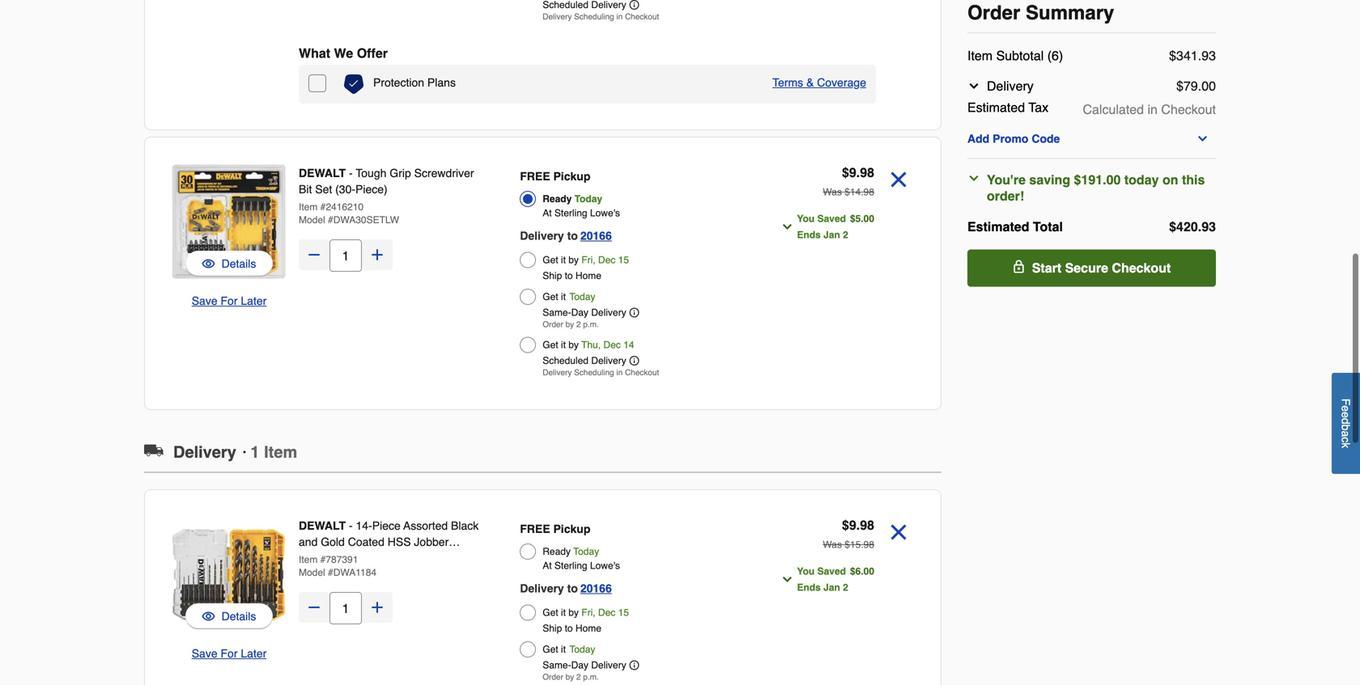 Task type: locate. For each thing, give the bounding box(es) containing it.
1 vertical spatial you
[[797, 566, 815, 578]]

2 free pickup from the top
[[520, 523, 591, 536]]

quickview image
[[202, 256, 215, 272], [202, 609, 215, 625]]

1 vertical spatial -
[[349, 520, 353, 533]]

1 vertical spatial get it by fri, dec 15
[[543, 608, 629, 619]]

info image inside "option group"
[[630, 356, 639, 366]]

0 vertical spatial 20166 button
[[580, 226, 612, 246]]

stepper number input field with increment and decrement buttons number field for (30-
[[330, 240, 362, 272]]

terms
[[772, 76, 803, 89]]

p.m. for 14-piece assorted black and gold coated hss jobber length twist drill bit set
[[583, 673, 599, 683]]

1 later from the top
[[241, 295, 267, 308]]

jan down $ 9 . 98 was $ 14 . 98
[[824, 230, 840, 241]]

1 vertical spatial p.m.
[[583, 673, 599, 683]]

1 vertical spatial 20166 button
[[580, 579, 612, 599]]

0 vertical spatial stepper number input field with increment and decrement buttons number field
[[330, 240, 362, 272]]

chevron down image for delivery
[[968, 80, 980, 92]]

2 pickup from the top
[[553, 523, 591, 536]]

1 vertical spatial day
[[571, 660, 589, 672]]

1 vertical spatial minus image
[[306, 600, 322, 616]]

item
[[968, 48, 993, 63], [299, 202, 318, 213], [264, 443, 297, 462], [299, 555, 318, 566]]

estimated up promo
[[968, 100, 1025, 115]]

2 ready today from the top
[[543, 546, 599, 558]]

save for 14-piece assorted black and gold coated hss jobber length twist drill bit set
[[192, 648, 217, 661]]

0 vertical spatial at sterling lowe's
[[543, 208, 620, 219]]

piece
[[372, 520, 401, 533]]

sterling
[[555, 208, 587, 219], [555, 561, 587, 572]]

2 estimated from the top
[[968, 219, 1029, 234]]

calculated
[[1083, 102, 1144, 117]]

1 free pickup from the top
[[520, 170, 591, 183]]

0 vertical spatial saved
[[817, 213, 846, 225]]

1 for from the top
[[221, 295, 238, 308]]

0 vertical spatial free
[[520, 170, 550, 183]]

you left 6
[[797, 566, 815, 578]]

93 right 420
[[1202, 219, 1216, 234]]

1 sterling from the top
[[555, 208, 587, 219]]

in for info image within the "option group"
[[616, 368, 623, 378]]

. for $ 9 . 98 was $ 15 . 98
[[856, 518, 860, 533]]

jan inside you saved $ 5 .00 ends jan 2
[[824, 230, 840, 241]]

2 dewalt from the top
[[299, 520, 346, 533]]

item inside item #787391 model #dwa1184
[[299, 555, 318, 566]]

2 ship from the top
[[543, 623, 562, 635]]

0 vertical spatial for
[[221, 295, 238, 308]]

1 vertical spatial fri,
[[582, 608, 596, 619]]

sterling for tough grip screwdriver bit set (30-piece)
[[555, 208, 587, 219]]

same-day delivery for 14-piece assorted black and gold coated hss jobber length twist drill bit set
[[543, 660, 626, 672]]

minus image down the item #2416210 model #dwa30setlw
[[306, 247, 322, 263]]

1 vertical spatial scheduling
[[574, 368, 614, 378]]

you left 5
[[797, 213, 815, 225]]

2 vertical spatial order
[[543, 673, 563, 683]]

0 vertical spatial 15
[[618, 255, 629, 266]]

2 vertical spatial in
[[616, 368, 623, 378]]

minus image for tough grip screwdriver bit set (30-piece)
[[306, 247, 322, 263]]

and
[[299, 536, 318, 549]]

14 inside "option group"
[[623, 340, 634, 351]]

Stepper number input field with increment and decrement buttons number field
[[330, 240, 362, 272], [330, 593, 362, 625]]

1 dewalt - from the top
[[299, 167, 356, 180]]

2 option group from the top
[[520, 518, 745, 686]]

2 order by 2 p.m. from the top
[[543, 673, 599, 683]]

0 vertical spatial set
[[315, 183, 332, 196]]

0 vertical spatial save for later
[[192, 295, 267, 308]]

delivery
[[543, 12, 572, 21], [987, 79, 1034, 94], [520, 230, 564, 242], [591, 307, 626, 319], [591, 355, 626, 367], [543, 368, 572, 378], [173, 443, 236, 462], [520, 583, 564, 595], [591, 660, 626, 672]]

2 9 from the top
[[849, 518, 856, 533]]

- up (30-
[[349, 167, 353, 180]]

2 lowe's from the top
[[590, 561, 620, 572]]

dewalt for set
[[299, 167, 346, 180]]

. for $ 420 . 93
[[1198, 219, 1202, 234]]

remove item image right $ 9 . 98 was $ 14 . 98
[[884, 165, 913, 194]]

1 vertical spatial saved
[[817, 566, 846, 578]]

model inside item #787391 model #dwa1184
[[299, 568, 325, 579]]

0 vertical spatial ready
[[543, 194, 572, 205]]

.00 down $ 9 . 98 was $ 15 . 98
[[861, 566, 874, 578]]

1 vertical spatial sterling
[[555, 561, 587, 572]]

1 lowe's from the top
[[590, 208, 620, 219]]

plus image
[[369, 600, 385, 616]]

1 vertical spatial home
[[576, 623, 602, 635]]

1 ship to home from the top
[[543, 270, 602, 282]]

0 vertical spatial dewalt -
[[299, 167, 356, 180]]

1 horizontal spatial bit
[[388, 552, 401, 565]]

saved for 14-piece assorted black and gold coated hss jobber length twist drill bit set
[[817, 566, 846, 578]]

item for item subtotal (6)
[[968, 48, 993, 63]]

2 20166 from the top
[[580, 583, 612, 595]]

14-
[[356, 520, 372, 533]]

item inside the item #2416210 model #dwa30setlw
[[299, 202, 318, 213]]

1 horizontal spatial set
[[404, 552, 421, 565]]

chevron down image left the you saved $ 6 .00 ends jan 2
[[781, 574, 794, 587]]

2 save for later from the top
[[192, 648, 267, 661]]

98 up the you saved $ 6 .00 ends jan 2
[[864, 540, 874, 551]]

save for later button down tough grip screwdriver bit set (30-piece) image
[[192, 293, 267, 309]]

1 p.m. from the top
[[583, 320, 599, 330]]

1 fri, from the top
[[582, 255, 596, 266]]

chevron down image left you're
[[968, 172, 980, 185]]

set down hss
[[404, 552, 421, 565]]

scheduling for first info image from the top
[[574, 12, 614, 21]]

0 vertical spatial minus image
[[306, 247, 322, 263]]

0 vertical spatial get it by fri, dec 15
[[543, 255, 629, 266]]

2 p.m. from the top
[[583, 673, 599, 683]]

fri,
[[582, 255, 596, 266], [582, 608, 596, 619]]

saved left 5
[[817, 213, 846, 225]]

dec for 14-piece assorted black and gold coated hss jobber length twist drill bit set
[[598, 608, 616, 619]]

fri, for tough grip screwdriver bit set (30-piece)
[[582, 255, 596, 266]]

stepper number input field with increment and decrement buttons number field left plus icon
[[330, 240, 362, 272]]

details button
[[185, 251, 273, 277], [202, 256, 256, 272], [185, 604, 273, 630], [202, 609, 256, 625]]

0 vertical spatial order
[[968, 2, 1020, 24]]

93
[[1202, 48, 1216, 63], [1202, 219, 1216, 234]]

1 vertical spatial stepper number input field with increment and decrement buttons number field
[[330, 593, 362, 625]]

2 vertical spatial dec
[[598, 608, 616, 619]]

2 same- from the top
[[543, 660, 571, 672]]

93 right 341
[[1202, 48, 1216, 63]]

2 info image from the top
[[630, 356, 639, 366]]

at for tough grip screwdriver bit set (30-piece)
[[543, 208, 552, 219]]

1 vertical spatial ends
[[797, 583, 821, 594]]

get it today for tough grip screwdriver bit set (30-piece)
[[543, 291, 595, 303]]

f
[[1340, 399, 1352, 406]]

you're saving  $191.00  today on this order!
[[987, 172, 1205, 204]]

$ 79 .00
[[1176, 79, 1216, 94]]

- left 14-
[[349, 520, 353, 533]]

14 up 5
[[850, 187, 861, 198]]

you're saving  $191.00  today on this order! link
[[968, 172, 1210, 204]]

1 93 from the top
[[1202, 48, 1216, 63]]

details
[[222, 257, 256, 270], [222, 610, 256, 623]]

1 get from the top
[[543, 255, 558, 266]]

1 vertical spatial order by 2 p.m.
[[543, 673, 599, 683]]

item left subtotal
[[968, 48, 993, 63]]

0 vertical spatial ship to home
[[543, 270, 602, 282]]

9 inside $ 9 . 98 was $ 15 . 98
[[849, 518, 856, 533]]

at for 14-piece assorted black and gold coated hss jobber length twist drill bit set
[[543, 561, 552, 572]]

free pickup for 14-piece assorted black and gold coated hss jobber length twist drill bit set
[[520, 523, 591, 536]]

1 vertical spatial info image
[[630, 356, 639, 366]]

free pickup for tough grip screwdriver bit set (30-piece)
[[520, 170, 591, 183]]

1 minus image from the top
[[306, 247, 322, 263]]

2 scheduling from the top
[[574, 368, 614, 378]]

in for first info image from the top
[[616, 12, 623, 21]]

today
[[1124, 172, 1159, 187]]

1 you from the top
[[797, 213, 815, 225]]

15
[[618, 255, 629, 266], [850, 540, 861, 551], [618, 608, 629, 619]]

you for tough grip screwdriver bit set (30-piece)
[[797, 213, 815, 225]]

0 vertical spatial option group
[[520, 165, 745, 382]]

1 quickview image from the top
[[202, 256, 215, 272]]

in
[[616, 12, 623, 21], [1148, 102, 1158, 117], [616, 368, 623, 378]]

2 delivery scheduling in checkout from the top
[[543, 368, 659, 378]]

2 - from the top
[[349, 520, 353, 533]]

was up you saved $ 5 .00 ends jan 2
[[823, 187, 842, 198]]

tough grip screwdriver bit set (30-piece)
[[299, 167, 474, 196]]

0 vertical spatial 20166
[[580, 230, 612, 242]]

set left (30-
[[315, 183, 332, 196]]

for down tough grip screwdriver bit set (30-piece) image
[[221, 295, 238, 308]]

0 vertical spatial save for later button
[[192, 293, 267, 309]]

1 vertical spatial estimated
[[968, 219, 1029, 234]]

0 vertical spatial dec
[[598, 255, 616, 266]]

stepper number input field with increment and decrement buttons number field left plus image
[[330, 593, 362, 625]]

1 20166 button from the top
[[580, 226, 612, 246]]

20166
[[580, 230, 612, 242], [580, 583, 612, 595]]

9 up 5
[[849, 165, 856, 180]]

0 vertical spatial chevron down image
[[1196, 132, 1209, 145]]

chevron down image left you saved $ 5 .00 ends jan 2
[[781, 221, 794, 234]]

2 was from the top
[[823, 540, 842, 551]]

piece)
[[355, 183, 388, 196]]

pickup
[[553, 170, 591, 183], [553, 523, 591, 536]]

5 it from the top
[[561, 644, 566, 656]]

item #2416210 model #dwa30setlw
[[299, 202, 399, 226]]

fri, for 14-piece assorted black and gold coated hss jobber length twist drill bit set
[[582, 608, 596, 619]]

2 quickview image from the top
[[202, 609, 215, 625]]

order by 2 p.m.
[[543, 320, 599, 330], [543, 673, 599, 683]]

ready today
[[543, 194, 602, 205], [543, 546, 599, 558]]

dewalt up (30-
[[299, 167, 346, 180]]

1 info image from the top
[[630, 308, 639, 318]]

0 vertical spatial was
[[823, 187, 842, 198]]

98
[[860, 165, 874, 180], [864, 187, 874, 198], [860, 518, 874, 533], [864, 540, 874, 551]]

on
[[1163, 172, 1178, 187]]

2 stepper number input field with increment and decrement buttons number field from the top
[[330, 593, 362, 625]]

bit down hss
[[388, 552, 401, 565]]

2 fri, from the top
[[582, 608, 596, 619]]

0 vertical spatial 14
[[850, 187, 861, 198]]

9 for tough grip screwdriver bit set (30-piece)
[[849, 165, 856, 180]]

1 vertical spatial was
[[823, 540, 842, 551]]

later for tough grip screwdriver bit set (30-piece)
[[241, 295, 267, 308]]

1 vertical spatial option group
[[520, 518, 745, 686]]

minus image
[[306, 247, 322, 263], [306, 600, 322, 616]]

0 vertical spatial jan
[[824, 230, 840, 241]]

same- for tough grip screwdriver bit set (30-piece)
[[543, 307, 571, 319]]

option group
[[520, 165, 745, 382], [520, 518, 745, 686]]

1 vertical spatial delivery to 20166
[[520, 583, 612, 595]]

0 vertical spatial info image
[[630, 308, 639, 318]]

0 vertical spatial order by 2 p.m.
[[543, 320, 599, 330]]

9 up 6
[[849, 518, 856, 533]]

2 details from the top
[[222, 610, 256, 623]]

1 jan from the top
[[824, 230, 840, 241]]

remove item image
[[884, 165, 913, 194], [884, 518, 913, 547]]

ends inside you saved $ 5 .00 ends jan 2
[[797, 230, 821, 241]]

info image
[[630, 0, 639, 10], [630, 356, 639, 366]]

jan inside the you saved $ 6 .00 ends jan 2
[[824, 583, 840, 594]]

1 vertical spatial details
[[222, 610, 256, 623]]

minus image down item #787391 model #dwa1184
[[306, 600, 322, 616]]

saved inside the you saved $ 6 .00 ends jan 2
[[817, 566, 846, 578]]

1 day from the top
[[571, 307, 589, 319]]

1 vertical spatial delivery scheduling in checkout
[[543, 368, 659, 378]]

2 93 from the top
[[1202, 219, 1216, 234]]

1 home from the top
[[576, 270, 602, 282]]

1 vertical spatial remove item image
[[884, 518, 913, 547]]

0 vertical spatial ship
[[543, 270, 562, 282]]

.
[[1198, 48, 1202, 63], [856, 165, 860, 180], [861, 187, 864, 198], [1198, 219, 1202, 234], [856, 518, 860, 533], [861, 540, 864, 551]]

2 remove item image from the top
[[884, 518, 913, 547]]

1 vertical spatial ready today
[[543, 546, 599, 558]]

estimated total
[[968, 219, 1063, 234]]

1 20166 from the top
[[580, 230, 612, 242]]

save for later for 14-piece assorted black and gold coated hss jobber length twist drill bit set
[[192, 648, 267, 661]]

2 e from the top
[[1340, 412, 1352, 419]]

0 vertical spatial bit
[[299, 183, 312, 196]]

estimated down order!
[[968, 219, 1029, 234]]

2 ends from the top
[[797, 583, 821, 594]]

1 vertical spatial later
[[241, 648, 267, 661]]

0 vertical spatial -
[[349, 167, 353, 180]]

1 vertical spatial at sterling lowe's
[[543, 561, 620, 572]]

scheduling
[[574, 12, 614, 21], [574, 368, 614, 378]]

1 vertical spatial same-day delivery
[[543, 660, 626, 672]]

1 vertical spatial free
[[520, 523, 550, 536]]

set inside 14-piece assorted black and gold coated hss jobber length twist drill bit set
[[404, 552, 421, 565]]

.00 down $ 9 . 98 was $ 14 . 98
[[861, 213, 874, 225]]

was
[[823, 187, 842, 198], [823, 540, 842, 551]]

dec
[[598, 255, 616, 266], [603, 340, 621, 351], [598, 608, 616, 619]]

2 model from the top
[[299, 568, 325, 579]]

1 stepper number input field with increment and decrement buttons number field from the top
[[330, 240, 362, 272]]

1 vertical spatial dewalt -
[[299, 520, 356, 533]]

1 was from the top
[[823, 187, 842, 198]]

15 for 14-piece assorted black and gold coated hss jobber length twist drill bit set
[[618, 608, 629, 619]]

was inside $ 9 . 98 was $ 15 . 98
[[823, 540, 842, 551]]

item left #2416210
[[299, 202, 318, 213]]

delivery scheduling in checkout
[[543, 12, 659, 21], [543, 368, 659, 378]]

for
[[221, 295, 238, 308], [221, 648, 238, 661]]

1 order by 2 p.m. from the top
[[543, 320, 599, 330]]

2 saved from the top
[[817, 566, 846, 578]]

2 minus image from the top
[[306, 600, 322, 616]]

1 vertical spatial set
[[404, 552, 421, 565]]

same-
[[543, 307, 571, 319], [543, 660, 571, 672]]

1 model from the top
[[299, 215, 325, 226]]

1 vertical spatial get it today
[[543, 644, 595, 656]]

$
[[1169, 48, 1176, 63], [1176, 79, 1184, 94], [842, 165, 849, 180], [845, 187, 850, 198], [850, 213, 855, 225], [1169, 219, 1176, 234], [842, 518, 849, 533], [845, 540, 850, 551], [850, 566, 855, 578]]

14-piece assorted black and gold coated hss jobber length twist drill bit set image
[[171, 517, 287, 633]]

was up the you saved $ 6 .00 ends jan 2
[[823, 540, 842, 551]]

save for later button
[[192, 293, 267, 309], [192, 646, 267, 662]]

3 it from the top
[[561, 340, 566, 351]]

0 vertical spatial free pickup
[[520, 170, 591, 183]]

4 it from the top
[[561, 608, 566, 619]]

14 right thu,
[[623, 340, 634, 351]]

1 same-day delivery from the top
[[543, 307, 626, 319]]

it for info icon associated with 14-piece assorted black and gold coated hss jobber length twist drill bit set
[[561, 644, 566, 656]]

0 vertical spatial in
[[616, 12, 623, 21]]

.00 for 14-piece assorted black and gold coated hss jobber length twist drill bit set
[[861, 566, 874, 578]]

at sterling lowe's
[[543, 208, 620, 219], [543, 561, 620, 572]]

jan down $ 9 . 98 was $ 15 . 98
[[824, 583, 840, 594]]

free for 14-piece assorted black and gold coated hss jobber length twist drill bit set
[[520, 523, 550, 536]]

secure image
[[1013, 260, 1026, 273]]

0 vertical spatial save
[[192, 295, 217, 308]]

dewalt -
[[299, 167, 356, 180], [299, 520, 356, 533]]

1 vertical spatial 93
[[1202, 219, 1216, 234]]

chevron down image up this
[[1196, 132, 1209, 145]]

it
[[561, 255, 566, 266], [561, 291, 566, 303], [561, 340, 566, 351], [561, 608, 566, 619], [561, 644, 566, 656]]

93 for $ 341 . 93
[[1202, 48, 1216, 63]]

ship to home for tough grip screwdriver bit set (30-piece)
[[543, 270, 602, 282]]

1 horizontal spatial 14
[[850, 187, 861, 198]]

1 vertical spatial jan
[[824, 583, 840, 594]]

2 at sterling lowe's from the top
[[543, 561, 620, 572]]

bit
[[299, 183, 312, 196], [388, 552, 401, 565]]

0 horizontal spatial set
[[315, 183, 332, 196]]

1 vertical spatial for
[[221, 648, 238, 661]]

in inside "option group"
[[616, 368, 623, 378]]

1 vertical spatial ship
[[543, 623, 562, 635]]

2 20166 button from the top
[[580, 579, 612, 599]]

.00 inside the you saved $ 6 .00 ends jan 2
[[861, 566, 874, 578]]

0 vertical spatial fri,
[[582, 255, 596, 266]]

saved inside you saved $ 5 .00 ends jan 2
[[817, 213, 846, 225]]

item right '1'
[[264, 443, 297, 462]]

model
[[299, 215, 325, 226], [299, 568, 325, 579]]

2 get from the top
[[543, 291, 558, 303]]

2 save from the top
[[192, 648, 217, 661]]

saved
[[817, 213, 846, 225], [817, 566, 846, 578]]

1 vertical spatial 14
[[623, 340, 634, 351]]

model down length
[[299, 568, 325, 579]]

item down and
[[299, 555, 318, 566]]

0 vertical spatial you
[[797, 213, 815, 225]]

1 9 from the top
[[849, 165, 856, 180]]

1 remove item image from the top
[[884, 165, 913, 194]]

0 vertical spatial details
[[222, 257, 256, 270]]

day
[[571, 307, 589, 319], [571, 660, 589, 672]]

bit left (30-
[[299, 183, 312, 196]]

0 vertical spatial 9
[[849, 165, 856, 180]]

dewalt - up gold
[[299, 520, 356, 533]]

1 vertical spatial chevron down image
[[968, 172, 980, 185]]

ready
[[543, 194, 572, 205], [543, 546, 571, 558]]

2 get it today from the top
[[543, 644, 595, 656]]

remove item image for 14-piece assorted black and gold coated hss jobber length twist drill bit set
[[884, 518, 913, 547]]

delivery to 20166 for tough grip screwdriver bit set (30-piece)
[[520, 230, 612, 242]]

delivery to 20166 for 14-piece assorted black and gold coated hss jobber length twist drill bit set
[[520, 583, 612, 595]]

get it today
[[543, 291, 595, 303], [543, 644, 595, 656]]

$ 9 . 98 was $ 14 . 98
[[823, 165, 874, 198]]

1 vertical spatial save for later
[[192, 648, 267, 661]]

was inside $ 9 . 98 was $ 14 . 98
[[823, 187, 842, 198]]

.00 inside you saved $ 5 .00 ends jan 2
[[861, 213, 874, 225]]

order
[[968, 2, 1020, 24], [543, 320, 563, 330], [543, 673, 563, 683]]

save for later down 14-piece assorted black and gold coated hss jobber length twist drill bit set image
[[192, 648, 267, 661]]

b
[[1340, 425, 1352, 431]]

1 vertical spatial .00
[[861, 213, 874, 225]]

dewalt - for (30-
[[299, 167, 356, 180]]

model down #2416210
[[299, 215, 325, 226]]

dewalt
[[299, 167, 346, 180], [299, 520, 346, 533]]

1 - from the top
[[349, 167, 353, 180]]

at
[[543, 208, 552, 219], [543, 561, 552, 572]]

1 vertical spatial at
[[543, 561, 552, 572]]

chevron down image inside you're saving  $191.00  today on this order! link
[[968, 172, 980, 185]]

2 delivery to 20166 from the top
[[520, 583, 612, 595]]

quickview image for 14-piece assorted black and gold coated hss jobber length twist drill bit set
[[202, 609, 215, 625]]

0 vertical spatial model
[[299, 215, 325, 226]]

0 vertical spatial chevron down image
[[968, 80, 980, 92]]

2 info image from the top
[[630, 661, 639, 671]]

2 same-day delivery from the top
[[543, 660, 626, 672]]

1 at from the top
[[543, 208, 552, 219]]

2 later from the top
[[241, 648, 267, 661]]

e
[[1340, 406, 1352, 412], [1340, 412, 1352, 419]]

0 vertical spatial quickview image
[[202, 256, 215, 272]]

0 vertical spatial info image
[[630, 0, 639, 10]]

0 vertical spatial home
[[576, 270, 602, 282]]

chevron down image up estimated tax
[[968, 80, 980, 92]]

checkout inside button
[[1112, 261, 1171, 276]]

2 free from the top
[[520, 523, 550, 536]]

this
[[1182, 172, 1205, 187]]

1 ends from the top
[[797, 230, 821, 241]]

- for tough
[[349, 167, 353, 180]]

1 scheduling from the top
[[574, 12, 614, 21]]

0 vertical spatial same-day delivery
[[543, 307, 626, 319]]

1 saved from the top
[[817, 213, 846, 225]]

e up b
[[1340, 412, 1352, 419]]

dewalt up gold
[[299, 520, 346, 533]]

1 pickup from the top
[[553, 170, 591, 183]]

chevron down image
[[1196, 132, 1209, 145], [781, 574, 794, 587]]

.00 down $ 341 . 93
[[1198, 79, 1216, 94]]

thu,
[[581, 340, 601, 351]]

ship to home for 14-piece assorted black and gold coated hss jobber length twist drill bit set
[[543, 623, 602, 635]]

e up the d
[[1340, 406, 1352, 412]]

20166 for tough grip screwdriver bit set (30-piece)
[[580, 230, 612, 242]]

2 you from the top
[[797, 566, 815, 578]]

2 save for later button from the top
[[192, 646, 267, 662]]

for down 14-piece assorted black and gold coated hss jobber length twist drill bit set image
[[221, 648, 238, 661]]

remove item image right $ 9 . 98 was $ 15 . 98
[[884, 518, 913, 547]]

save for later button down 14-piece assorted black and gold coated hss jobber length twist drill bit set image
[[192, 646, 267, 662]]

1 horizontal spatial chevron down image
[[1196, 132, 1209, 145]]

1 vertical spatial model
[[299, 568, 325, 579]]

1 e from the top
[[1340, 406, 1352, 412]]

3 get from the top
[[543, 340, 558, 351]]

checkout
[[625, 12, 659, 21], [1161, 102, 1216, 117], [1112, 261, 1171, 276], [625, 368, 659, 378]]

jan for tough grip screwdriver bit set (30-piece)
[[824, 230, 840, 241]]

info image
[[630, 308, 639, 318], [630, 661, 639, 671]]

chevron down image
[[968, 80, 980, 92], [968, 172, 980, 185], [781, 221, 794, 234]]

you inside you saved $ 5 .00 ends jan 2
[[797, 213, 815, 225]]

1 get it by fri, dec 15 from the top
[[543, 255, 629, 266]]

order by 2 p.m. for 14-piece assorted black and gold coated hss jobber length twist drill bit set
[[543, 673, 599, 683]]

you're
[[987, 172, 1026, 187]]

1 estimated from the top
[[968, 100, 1025, 115]]

20166 button
[[580, 226, 612, 246], [580, 579, 612, 599]]

0 horizontal spatial 14
[[623, 340, 634, 351]]

delivery to 20166
[[520, 230, 612, 242], [520, 583, 612, 595]]

2 home from the top
[[576, 623, 602, 635]]

model for tough grip screwdriver bit set (30-piece)
[[299, 215, 325, 226]]

2 get it by fri, dec 15 from the top
[[543, 608, 629, 619]]

saved left 6
[[817, 566, 846, 578]]

1 free from the top
[[520, 170, 550, 183]]

2 vertical spatial .00
[[861, 566, 874, 578]]

tough grip screwdriver bit set (30-piece) image
[[171, 164, 287, 280]]

scheduling inside "option group"
[[574, 368, 614, 378]]

1 dewalt from the top
[[299, 167, 346, 180]]

you inside the you saved $ 6 .00 ends jan 2
[[797, 566, 815, 578]]

1 option group from the top
[[520, 165, 745, 382]]

1 vertical spatial dewalt
[[299, 520, 346, 533]]

dewalt - up (30-
[[299, 167, 356, 180]]

quickview image for tough grip screwdriver bit set (30-piece)
[[202, 256, 215, 272]]

1 delivery to 20166 from the top
[[520, 230, 612, 242]]

1 ready from the top
[[543, 194, 572, 205]]

. for $ 341 . 93
[[1198, 48, 1202, 63]]

you
[[797, 213, 815, 225], [797, 566, 815, 578]]

9 inside $ 9 . 98 was $ 14 . 98
[[849, 165, 856, 180]]

0 vertical spatial ends
[[797, 230, 821, 241]]

9
[[849, 165, 856, 180], [849, 518, 856, 533]]

model inside the item #2416210 model #dwa30setlw
[[299, 215, 325, 226]]

1 ship from the top
[[543, 270, 562, 282]]

1 save from the top
[[192, 295, 217, 308]]

ends inside the you saved $ 6 .00 ends jan 2
[[797, 583, 821, 594]]

coated
[[348, 536, 384, 549]]

1 vertical spatial bit
[[388, 552, 401, 565]]

1 vertical spatial ship to home
[[543, 623, 602, 635]]

start
[[1032, 261, 1062, 276]]

save for later down tough grip screwdriver bit set (30-piece) image
[[192, 295, 267, 308]]

2 for from the top
[[221, 648, 238, 661]]

2 sterling from the top
[[555, 561, 587, 572]]

1 vertical spatial quickview image
[[202, 609, 215, 625]]

1 details from the top
[[222, 257, 256, 270]]

1 save for later from the top
[[192, 295, 267, 308]]

1 ready today from the top
[[543, 194, 602, 205]]

option group for 14-piece assorted black and gold coated hss jobber length twist drill bit set
[[520, 518, 745, 686]]

dewalt - for gold
[[299, 520, 356, 533]]



Task type: vqa. For each thing, say whether or not it's contained in the screenshot.
Chat Invite Button "IMAGE"
no



Task type: describe. For each thing, give the bounding box(es) containing it.
offer
[[357, 46, 388, 61]]

you saved $ 6 .00 ends jan 2
[[797, 566, 874, 594]]

same-day delivery for tough grip screwdriver bit set (30-piece)
[[543, 307, 626, 319]]

9 for 14-piece assorted black and gold coated hss jobber length twist drill bit set
[[849, 518, 856, 533]]

assorted
[[403, 520, 448, 533]]

terms & coverage
[[772, 76, 866, 89]]

a
[[1340, 431, 1352, 438]]

14 inside $ 9 . 98 was $ 14 . 98
[[850, 187, 861, 198]]

save for later button for 14-piece assorted black and gold coated hss jobber length twist drill bit set
[[192, 646, 267, 662]]

#787391
[[320, 555, 358, 566]]

- for 14-
[[349, 520, 353, 533]]

grip
[[390, 167, 411, 180]]

tough
[[356, 167, 387, 180]]

save for tough grip screwdriver bit set (30-piece)
[[192, 295, 217, 308]]

1 vertical spatial dec
[[603, 340, 621, 351]]

summary
[[1026, 2, 1114, 24]]

6
[[855, 566, 861, 578]]

gold
[[321, 536, 345, 549]]

secure
[[1065, 261, 1108, 276]]

for for tough grip screwdriver bit set (30-piece)
[[221, 295, 238, 308]]

. for $ 9 . 98 was $ 14 . 98
[[856, 165, 860, 180]]

4 get from the top
[[543, 608, 558, 619]]

remove item image for tough grip screwdriver bit set (30-piece)
[[884, 165, 913, 194]]

$ 420 . 93
[[1169, 219, 1216, 234]]

stepper number input field with increment and decrement buttons number field for gold
[[330, 593, 362, 625]]

bit inside 14-piece assorted black and gold coated hss jobber length twist drill bit set
[[388, 552, 401, 565]]

$191.00
[[1074, 172, 1121, 187]]

c
[[1340, 438, 1352, 443]]

order for tough grip screwdriver bit set (30-piece)
[[543, 320, 563, 330]]

protection
[[373, 76, 424, 89]]

1 vertical spatial chevron down image
[[781, 574, 794, 587]]

saving
[[1029, 172, 1070, 187]]

details for 14-piece assorted black and gold coated hss jobber length twist drill bit set
[[222, 610, 256, 623]]

item #787391 model #dwa1184
[[299, 555, 377, 579]]

start secure checkout button
[[968, 250, 1216, 287]]

341
[[1176, 48, 1198, 63]]

it for info icon corresponding to tough grip screwdriver bit set (30-piece)
[[561, 291, 566, 303]]

add promo code link
[[968, 132, 1216, 145]]

2 inside the you saved $ 6 .00 ends jan 2
[[843, 583, 848, 594]]

black
[[451, 520, 479, 533]]

scheduled
[[543, 355, 589, 367]]

terms & coverage button
[[772, 74, 866, 91]]

you for 14-piece assorted black and gold coated hss jobber length twist drill bit set
[[797, 566, 815, 578]]

98 up 5
[[860, 165, 874, 180]]

protection plan filled image
[[344, 74, 364, 94]]

drill
[[365, 552, 385, 565]]

info image for tough grip screwdriver bit set (30-piece)
[[630, 308, 639, 318]]

20166 for 14-piece assorted black and gold coated hss jobber length twist drill bit set
[[580, 583, 612, 595]]

code
[[1032, 132, 1060, 145]]

hss
[[388, 536, 411, 549]]

ready for 14-piece assorted black and gold coated hss jobber length twist drill bit set
[[543, 546, 571, 558]]

twist
[[336, 552, 362, 565]]

save for later for tough grip screwdriver bit set (30-piece)
[[192, 295, 267, 308]]

order!
[[987, 189, 1024, 204]]

#2416210
[[320, 202, 364, 213]]

tax
[[1029, 100, 1049, 115]]

protection plans
[[373, 76, 456, 89]]

item for item #787391 model #dwa1184
[[299, 555, 318, 566]]

screwdriver
[[414, 167, 474, 180]]

#dwa1184
[[328, 568, 377, 579]]

get it by fri, dec 15 for 14-piece assorted black and gold coated hss jobber length twist drill bit set
[[543, 608, 629, 619]]

98 up you saved $ 5 .00 ends jan 2
[[864, 187, 874, 198]]

scheduled delivery
[[543, 355, 626, 367]]

5 get from the top
[[543, 644, 558, 656]]

14-piece assorted black and gold coated hss jobber length twist drill bit set
[[299, 520, 479, 565]]

total
[[1033, 219, 1063, 234]]

option group for tough grip screwdriver bit set (30-piece)
[[520, 165, 745, 382]]

lowe's for 14-piece assorted black and gold coated hss jobber length twist drill bit set
[[590, 561, 620, 572]]

pickup for tough grip screwdriver bit set (30-piece)
[[553, 170, 591, 183]]

plus image
[[369, 247, 385, 263]]

d
[[1340, 419, 1352, 425]]

model for 14-piece assorted black and gold coated hss jobber length twist drill bit set
[[299, 568, 325, 579]]

bit inside tough grip screwdriver bit set (30-piece)
[[299, 183, 312, 196]]

get it by fri, dec 15 for tough grip screwdriver bit set (30-piece)
[[543, 255, 629, 266]]

jobber
[[414, 536, 449, 549]]

1 item
[[251, 443, 297, 462]]

ready today for 14-piece assorted black and gold coated hss jobber length twist drill bit set
[[543, 546, 599, 558]]

f e e d b a c k button
[[1332, 373, 1360, 475]]

chevron down image for you're saving  $191.00  today on this order!
[[968, 172, 980, 185]]

estimated for estimated total
[[968, 219, 1029, 234]]

1 it from the top
[[561, 255, 566, 266]]

what
[[299, 46, 330, 61]]

promo
[[993, 132, 1029, 145]]

order by 2 p.m. for tough grip screwdriver bit set (30-piece)
[[543, 320, 599, 330]]

order for 14-piece assorted black and gold coated hss jobber length twist drill bit set
[[543, 673, 563, 683]]

$ 9 . 98 was $ 15 . 98
[[823, 518, 874, 551]]

1 info image from the top
[[630, 0, 639, 10]]

you saved $ 5 .00 ends jan 2
[[797, 213, 874, 241]]

15 for tough grip screwdriver bit set (30-piece)
[[618, 255, 629, 266]]

item for item #2416210 model #dwa30setlw
[[299, 202, 318, 213]]

start secure checkout
[[1032, 261, 1171, 276]]

f e e d b a c k
[[1340, 399, 1352, 449]]

0 vertical spatial .00
[[1198, 79, 1216, 94]]

estimated tax
[[968, 100, 1049, 115]]

ship for 14-piece assorted black and gold coated hss jobber length twist drill bit set
[[543, 623, 562, 635]]

info image for 14-piece assorted black and gold coated hss jobber length twist drill bit set
[[630, 661, 639, 671]]

jan for 14-piece assorted black and gold coated hss jobber length twist drill bit set
[[824, 583, 840, 594]]

420
[[1176, 219, 1198, 234]]

scheduling for info image within the "option group"
[[574, 368, 614, 378]]

free for tough grip screwdriver bit set (30-piece)
[[520, 170, 550, 183]]

we
[[334, 46, 353, 61]]

details for tough grip screwdriver bit set (30-piece)
[[222, 257, 256, 270]]

same- for 14-piece assorted black and gold coated hss jobber length twist drill bit set
[[543, 660, 571, 672]]

20166 button for 14-piece assorted black and gold coated hss jobber length twist drill bit set
[[580, 579, 612, 599]]

bullet image
[[243, 451, 246, 454]]

1 vertical spatial in
[[1148, 102, 1158, 117]]

$ 341 . 93
[[1169, 48, 1216, 63]]

item subtotal (6)
[[968, 48, 1063, 63]]

lowe's for tough grip screwdriver bit set (30-piece)
[[590, 208, 620, 219]]

truck filled image
[[144, 441, 164, 461]]

$ inside you saved $ 5 .00 ends jan 2
[[850, 213, 855, 225]]

dec for tough grip screwdriver bit set (30-piece)
[[598, 255, 616, 266]]

set inside tough grip screwdriver bit set (30-piece)
[[315, 183, 332, 196]]

minus image for 14-piece assorted black and gold coated hss jobber length twist drill bit set
[[306, 600, 322, 616]]

1
[[251, 443, 260, 462]]

ready today for tough grip screwdriver bit set (30-piece)
[[543, 194, 602, 205]]

ship for tough grip screwdriver bit set (30-piece)
[[543, 270, 562, 282]]

plans
[[427, 76, 456, 89]]

estimated for estimated tax
[[968, 100, 1025, 115]]

it for info image within the "option group"
[[561, 340, 566, 351]]

5
[[855, 213, 861, 225]]

subtotal
[[996, 48, 1044, 63]]

.00 for tough grip screwdriver bit set (30-piece)
[[861, 213, 874, 225]]

1 delivery scheduling in checkout from the top
[[543, 12, 659, 21]]

get it by thu, dec 14
[[543, 340, 634, 351]]

ready for tough grip screwdriver bit set (30-piece)
[[543, 194, 572, 205]]

$ inside the you saved $ 6 .00 ends jan 2
[[850, 566, 855, 578]]

what we offer
[[299, 46, 388, 61]]

&
[[806, 76, 814, 89]]

ends for 14-piece assorted black and gold coated hss jobber length twist drill bit set
[[797, 583, 821, 594]]

calculated in checkout
[[1083, 102, 1216, 117]]

2 vertical spatial chevron down image
[[781, 221, 794, 234]]

was for 14-piece assorted black and gold coated hss jobber length twist drill bit set
[[823, 540, 842, 551]]

ends for tough grip screwdriver bit set (30-piece)
[[797, 230, 821, 241]]

length
[[299, 552, 333, 565]]

add
[[968, 132, 990, 145]]

saved for tough grip screwdriver bit set (30-piece)
[[817, 213, 846, 225]]

order summary
[[968, 2, 1114, 24]]

dewalt for and
[[299, 520, 346, 533]]

2 inside you saved $ 5 .00 ends jan 2
[[843, 230, 848, 241]]

day for 14-piece assorted black and gold coated hss jobber length twist drill bit set
[[571, 660, 589, 672]]

98 up 6
[[860, 518, 874, 533]]

(6)
[[1047, 48, 1063, 63]]

(30-
[[335, 183, 355, 196]]

add promo code
[[968, 132, 1060, 145]]

20166 button for tough grip screwdriver bit set (30-piece)
[[580, 226, 612, 246]]

79
[[1184, 79, 1198, 94]]

later for 14-piece assorted black and gold coated hss jobber length twist drill bit set
[[241, 648, 267, 661]]

pickup for 14-piece assorted black and gold coated hss jobber length twist drill bit set
[[553, 523, 591, 536]]

coverage
[[817, 76, 866, 89]]

day for tough grip screwdriver bit set (30-piece)
[[571, 307, 589, 319]]

#dwa30setlw
[[328, 215, 399, 226]]

k
[[1340, 443, 1352, 449]]

get it today for 14-piece assorted black and gold coated hss jobber length twist drill bit set
[[543, 644, 595, 656]]

home for tough grip screwdriver bit set (30-piece)
[[576, 270, 602, 282]]

save for later button for tough grip screwdriver bit set (30-piece)
[[192, 293, 267, 309]]

15 inside $ 9 . 98 was $ 15 . 98
[[850, 540, 861, 551]]

p.m. for tough grip screwdriver bit set (30-piece)
[[583, 320, 599, 330]]

was for tough grip screwdriver bit set (30-piece)
[[823, 187, 842, 198]]



